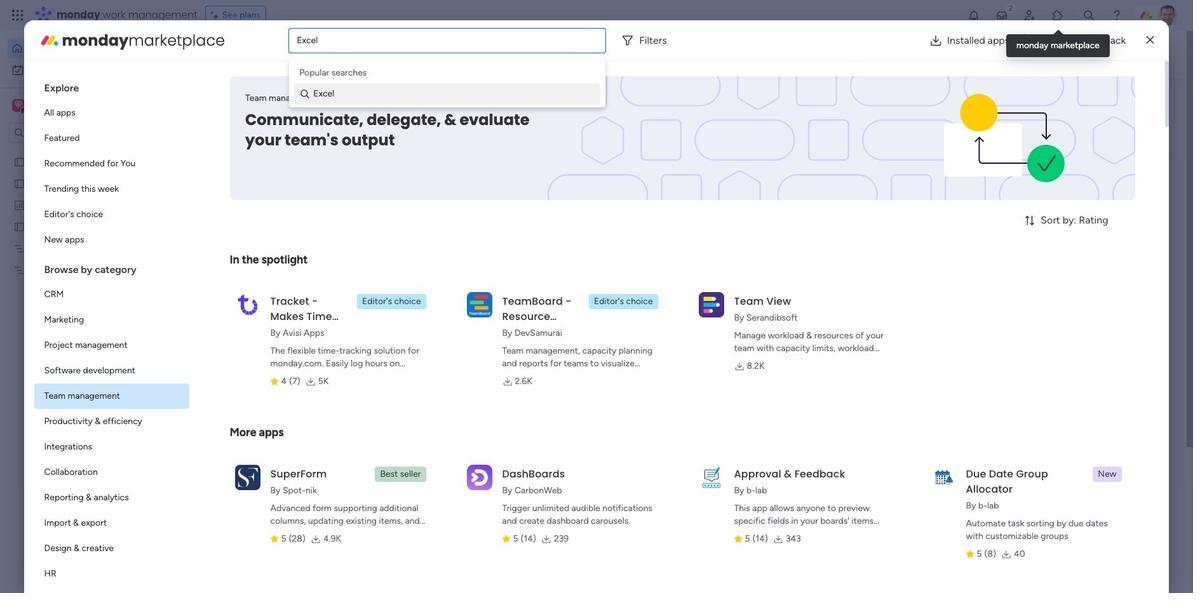 Task type: locate. For each thing, give the bounding box(es) containing it.
1 vertical spatial monday marketplace image
[[39, 30, 59, 51]]

banner logo image
[[888, 76, 1120, 200]]

heading
[[34, 71, 189, 100], [34, 253, 189, 282]]

1 public board image from the top
[[13, 177, 25, 189]]

1 check circle image from the top
[[965, 119, 973, 129]]

app logo image
[[235, 292, 260, 318], [467, 292, 492, 318], [699, 292, 724, 318], [235, 465, 260, 491], [467, 465, 492, 491], [699, 465, 724, 491], [931, 465, 956, 491]]

1 vertical spatial check circle image
[[965, 136, 973, 145]]

workspace selection element
[[12, 98, 106, 114]]

workspace image
[[14, 99, 23, 112]]

2 heading from the top
[[34, 253, 189, 282]]

public dashboard image
[[13, 199, 25, 211]]

1 horizontal spatial monday marketplace image
[[1052, 9, 1065, 22]]

getting started element
[[946, 463, 1136, 514]]

public board image down 'public dashboard' 'image'
[[13, 221, 25, 233]]

1 vertical spatial heading
[[34, 253, 189, 282]]

workspace image
[[12, 99, 25, 112]]

0 vertical spatial check circle image
[[965, 119, 973, 129]]

public board image up 'public dashboard' 'image'
[[13, 177, 25, 189]]

component image
[[250, 252, 262, 263]]

notifications image
[[968, 9, 981, 22]]

1 vertical spatial public board image
[[13, 221, 25, 233]]

Dropdown input text field
[[297, 35, 319, 46]]

terry turtle image
[[1158, 5, 1178, 25]]

0 vertical spatial monday marketplace image
[[1052, 9, 1065, 22]]

v2 user feedback image
[[956, 47, 966, 61]]

public board image
[[13, 177, 25, 189], [13, 221, 25, 233]]

help image
[[1111, 9, 1124, 22]]

option
[[8, 38, 154, 58], [8, 60, 154, 80], [34, 100, 189, 126], [34, 126, 189, 151], [0, 150, 162, 153], [34, 151, 189, 177], [34, 177, 189, 202], [34, 202, 189, 228], [34, 228, 189, 253], [34, 282, 189, 308], [34, 308, 189, 333], [34, 333, 189, 358], [34, 358, 189, 384], [34, 384, 189, 409], [34, 409, 189, 435], [34, 435, 189, 460], [34, 460, 189, 486], [34, 486, 189, 511], [34, 511, 189, 536], [34, 536, 189, 562], [34, 562, 189, 587]]

see plans image
[[211, 8, 222, 22]]

Search in workspace field
[[27, 126, 106, 140]]

list box
[[34, 71, 189, 594], [0, 148, 162, 452]]

0 vertical spatial heading
[[34, 71, 189, 100]]

update feed image
[[996, 9, 1009, 22]]

public board image
[[13, 156, 25, 168]]

1 heading from the top
[[34, 71, 189, 100]]

0 vertical spatial public board image
[[13, 177, 25, 189]]

v2 bolt switch image
[[1055, 47, 1063, 61]]

monday marketplace image
[[1052, 9, 1065, 22], [39, 30, 59, 51]]

2 public board image from the top
[[13, 221, 25, 233]]

quick search results list box
[[235, 119, 915, 443]]

check circle image
[[965, 119, 973, 129], [965, 136, 973, 145]]



Task type: vqa. For each thing, say whether or not it's contained in the screenshot.
ADD TO FAVORITES image
no



Task type: describe. For each thing, give the bounding box(es) containing it.
dapulse x slim image
[[1147, 33, 1154, 48]]

terry turtle image
[[264, 522, 290, 548]]

2 check circle image from the top
[[965, 136, 973, 145]]

help center element
[[946, 524, 1136, 575]]

close recently visited image
[[235, 104, 250, 119]]

close update feed (inbox) image
[[235, 479, 250, 494]]

circle o image
[[965, 168, 973, 178]]

0 horizontal spatial monday marketplace image
[[39, 30, 59, 51]]

select product image
[[11, 9, 24, 22]]

search everything image
[[1083, 9, 1096, 22]]

2 element
[[363, 479, 378, 494]]

2 image
[[1005, 1, 1017, 15]]

dapulse x slim image
[[1117, 92, 1133, 107]]

invite members image
[[1024, 9, 1037, 22]]



